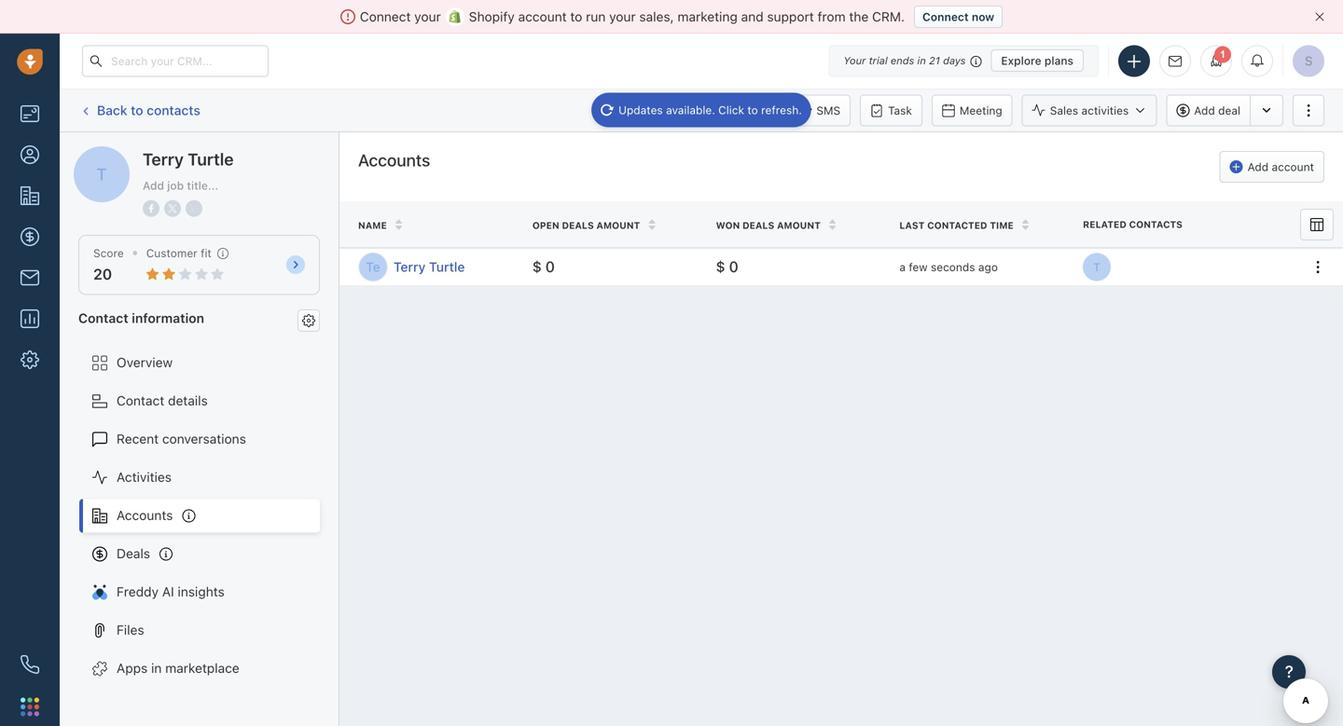 Task type: locate. For each thing, give the bounding box(es) containing it.
account inside add account button
[[1272, 160, 1314, 174]]

2 horizontal spatial t
[[1094, 261, 1101, 274]]

0 horizontal spatial 0
[[546, 258, 555, 276]]

sales activities button
[[1022, 95, 1166, 126], [1022, 95, 1157, 126]]

in
[[918, 55, 926, 67], [151, 661, 162, 676]]

amount for won deals amount
[[777, 220, 821, 231]]

contact down the '20' button
[[78, 310, 128, 326]]

add deal button
[[1166, 95, 1250, 126]]

ai
[[162, 585, 174, 600]]

activities
[[1082, 104, 1129, 117]]

days
[[943, 55, 966, 67]]

0 horizontal spatial $ 0
[[532, 258, 555, 276]]

won
[[716, 220, 740, 231]]

in left 21 at the top
[[918, 55, 926, 67]]

click
[[719, 104, 744, 117]]

2 your from the left
[[609, 9, 636, 24]]

0 horizontal spatial in
[[151, 661, 162, 676]]

1 vertical spatial contact
[[117, 393, 164, 409]]

1 horizontal spatial in
[[918, 55, 926, 67]]

1 $ 0 from the left
[[532, 258, 555, 276]]

deal
[[1218, 104, 1241, 117]]

1 horizontal spatial $
[[716, 258, 725, 276]]

few
[[909, 261, 928, 274]]

0 horizontal spatial account
[[518, 9, 567, 24]]

contact information
[[78, 310, 204, 326]]

$ down open
[[532, 258, 542, 276]]

2 vertical spatial add
[[143, 179, 164, 192]]

updates available. click to refresh. link
[[592, 93, 812, 127]]

to
[[570, 9, 582, 24], [131, 102, 143, 118], [748, 104, 758, 117]]

1 vertical spatial in
[[151, 661, 162, 676]]

0 vertical spatial t
[[84, 147, 91, 160]]

contact
[[78, 310, 128, 326], [117, 393, 164, 409]]

2 $ 0 from the left
[[716, 258, 739, 276]]

2 vertical spatial t
[[1094, 261, 1101, 274]]

add left job
[[143, 179, 164, 192]]

deals
[[117, 546, 150, 562]]

deals right open
[[562, 220, 594, 231]]

contact up the recent
[[117, 393, 164, 409]]

updates available. click to refresh.
[[619, 104, 802, 117]]

add for add job title...
[[143, 179, 164, 192]]

te
[[366, 259, 380, 275]]

information
[[132, 310, 204, 326]]

job
[[167, 179, 184, 192]]

terry turtle inside terry turtle link
[[394, 259, 465, 275]]

0 horizontal spatial add
[[143, 179, 164, 192]]

2 horizontal spatial turtle
[[429, 259, 465, 275]]

0 horizontal spatial accounts
[[117, 508, 173, 523]]

connect for connect now
[[923, 10, 969, 23]]

1 horizontal spatial your
[[609, 9, 636, 24]]

send email image
[[1169, 55, 1182, 67]]

0 down open
[[546, 258, 555, 276]]

t
[[84, 147, 91, 160], [97, 164, 107, 184], [1094, 261, 1101, 274]]

terry down back to contacts link
[[111, 146, 142, 161]]

score 20
[[93, 247, 124, 283]]

amount right won
[[777, 220, 821, 231]]

add for add account
[[1248, 160, 1269, 174]]

0 horizontal spatial connect
[[360, 9, 411, 24]]

t down back to contacts link
[[84, 147, 91, 160]]

sms button
[[789, 95, 851, 126]]

now
[[972, 10, 995, 23]]

to left run
[[570, 9, 582, 24]]

account for shopify
[[518, 9, 567, 24]]

add down add deal button
[[1248, 160, 1269, 174]]

phone image
[[21, 656, 39, 674]]

deals right won
[[743, 220, 775, 231]]

terry up job
[[143, 149, 184, 169]]

turtle
[[146, 146, 180, 161], [188, 149, 234, 169], [429, 259, 465, 275]]

marketplace
[[165, 661, 240, 676]]

last
[[900, 220, 925, 231]]

add account button
[[1220, 151, 1325, 183]]

0 down won
[[729, 258, 739, 276]]

2 horizontal spatial terry
[[394, 259, 426, 275]]

meeting button
[[932, 95, 1013, 126]]

account for add
[[1272, 160, 1314, 174]]

turtle up title...
[[188, 149, 234, 169]]

t down back
[[97, 164, 107, 184]]

your
[[414, 9, 441, 24], [609, 9, 636, 24]]

1 horizontal spatial $ 0
[[716, 258, 739, 276]]

1 vertical spatial accounts
[[117, 508, 173, 523]]

1 amount from the left
[[597, 220, 640, 231]]

0 horizontal spatial your
[[414, 9, 441, 24]]

2 amount from the left
[[777, 220, 821, 231]]

freddy
[[117, 585, 159, 600]]

contacts down search your crm... text field
[[147, 102, 200, 118]]

explore plans
[[1001, 54, 1074, 67]]

add account
[[1248, 160, 1314, 174]]

and
[[741, 9, 764, 24]]

0 horizontal spatial contacts
[[147, 102, 200, 118]]

accounts down activities
[[117, 508, 173, 523]]

1 link
[[1201, 45, 1232, 77]]

t inside button
[[1094, 261, 1101, 274]]

connect
[[360, 9, 411, 24], [923, 10, 969, 23]]

a few seconds ago
[[900, 261, 998, 274]]

2 horizontal spatial add
[[1248, 160, 1269, 174]]

0 vertical spatial contact
[[78, 310, 128, 326]]

$ 0 down won
[[716, 258, 739, 276]]

$ 0 down open
[[532, 258, 555, 276]]

mng settings image
[[302, 314, 315, 327]]

shopify
[[469, 9, 515, 24]]

email
[[643, 104, 671, 117]]

apps
[[117, 661, 148, 676]]

terry turtle link
[[394, 258, 514, 276]]

in right apps
[[151, 661, 162, 676]]

terry turtle right te button
[[394, 259, 465, 275]]

conversations
[[162, 432, 246, 447]]

contacts
[[147, 102, 200, 118], [1129, 219, 1183, 230]]

1 horizontal spatial 0
[[729, 258, 739, 276]]

1 vertical spatial account
[[1272, 160, 1314, 174]]

$
[[532, 258, 542, 276], [716, 258, 725, 276]]

0 horizontal spatial t
[[84, 147, 91, 160]]

a
[[900, 261, 906, 274]]

accounts
[[358, 150, 430, 170], [117, 508, 173, 523]]

sales activities
[[1050, 104, 1129, 117]]

deals for open
[[562, 220, 594, 231]]

deals for won
[[743, 220, 775, 231]]

deals
[[562, 220, 594, 231], [743, 220, 775, 231]]

1 vertical spatial contacts
[[1129, 219, 1183, 230]]

t down 'related'
[[1094, 261, 1101, 274]]

contacts right 'related'
[[1129, 219, 1183, 230]]

amount right open
[[597, 220, 640, 231]]

$ down won
[[716, 258, 725, 276]]

terry right te button
[[394, 259, 426, 275]]

amount
[[597, 220, 640, 231], [777, 220, 821, 231]]

0 vertical spatial account
[[518, 9, 567, 24]]

1 horizontal spatial amount
[[777, 220, 821, 231]]

your left "shopify"
[[414, 9, 441, 24]]

add
[[1194, 104, 1215, 117], [1248, 160, 1269, 174], [143, 179, 164, 192]]

0 vertical spatial in
[[918, 55, 926, 67]]

1 horizontal spatial accounts
[[358, 150, 430, 170]]

1 $ from the left
[[532, 258, 542, 276]]

to right back
[[131, 102, 143, 118]]

2 deals from the left
[[743, 220, 775, 231]]

connect inside button
[[923, 10, 969, 23]]

back
[[97, 102, 127, 118]]

0 horizontal spatial $
[[532, 258, 542, 276]]

20
[[93, 266, 112, 283]]

1
[[1220, 49, 1226, 60]]

1 deals from the left
[[562, 220, 594, 231]]

1 your from the left
[[414, 9, 441, 24]]

terry
[[111, 146, 142, 161], [143, 149, 184, 169], [394, 259, 426, 275]]

1 vertical spatial add
[[1248, 160, 1269, 174]]

1 horizontal spatial contacts
[[1129, 219, 1183, 230]]

to right click
[[748, 104, 758, 117]]

your right run
[[609, 9, 636, 24]]

1 horizontal spatial t
[[97, 164, 107, 184]]

1 horizontal spatial connect
[[923, 10, 969, 23]]

1 horizontal spatial terry
[[143, 149, 184, 169]]

turtle right te button
[[429, 259, 465, 275]]

back to contacts
[[97, 102, 200, 118]]

accounts up name
[[358, 150, 430, 170]]

0 horizontal spatial deals
[[562, 220, 594, 231]]

0 vertical spatial add
[[1194, 104, 1215, 117]]

1 horizontal spatial add
[[1194, 104, 1215, 117]]

1 vertical spatial t
[[97, 164, 107, 184]]

phone element
[[11, 647, 49, 684]]

add left deal
[[1194, 104, 1215, 117]]

turtle up job
[[146, 146, 180, 161]]

customer fit
[[146, 247, 212, 260]]

terry turtle
[[111, 146, 180, 161], [143, 149, 234, 169], [394, 259, 465, 275]]

1 horizontal spatial account
[[1272, 160, 1314, 174]]

0 horizontal spatial amount
[[597, 220, 640, 231]]

won deals amount
[[716, 220, 821, 231]]

1 horizontal spatial deals
[[743, 220, 775, 231]]



Task type: describe. For each thing, give the bounding box(es) containing it.
files
[[117, 623, 144, 638]]

details
[[168, 393, 208, 409]]

task
[[888, 104, 912, 117]]

updates
[[619, 104, 663, 117]]

trial
[[869, 55, 888, 67]]

connect now button
[[914, 6, 1003, 28]]

sms
[[817, 104, 841, 117]]

related
[[1083, 219, 1127, 230]]

plans
[[1045, 54, 1074, 67]]

contacted
[[927, 220, 988, 231]]

time
[[990, 220, 1014, 231]]

customer
[[146, 247, 198, 260]]

fit
[[201, 247, 212, 260]]

1 horizontal spatial to
[[570, 9, 582, 24]]

open
[[532, 220, 560, 231]]

apps in marketplace
[[117, 661, 240, 676]]

contact for contact information
[[78, 310, 128, 326]]

open deals amount
[[532, 220, 640, 231]]

call
[[718, 104, 738, 117]]

0 horizontal spatial to
[[131, 102, 143, 118]]

call link
[[690, 95, 748, 126]]

freshworks switcher image
[[21, 698, 39, 717]]

insights
[[178, 585, 225, 600]]

email button
[[615, 95, 681, 126]]

contact details
[[117, 393, 208, 409]]

sales,
[[639, 9, 674, 24]]

te button
[[358, 252, 388, 282]]

seconds
[[931, 261, 975, 274]]

last contacted time
[[900, 220, 1014, 231]]

back to contacts link
[[78, 96, 201, 125]]

terry turtle down back to contacts link
[[111, 146, 180, 161]]

name
[[358, 220, 387, 231]]

support
[[767, 9, 814, 24]]

0 horizontal spatial terry
[[111, 146, 142, 161]]

connect now
[[923, 10, 995, 23]]

21
[[929, 55, 940, 67]]

task button
[[860, 95, 923, 126]]

explore
[[1001, 54, 1042, 67]]

connect your
[[360, 9, 441, 24]]

1 0 from the left
[[546, 258, 555, 276]]

add job title...
[[143, 179, 218, 192]]

run
[[586, 9, 606, 24]]

sales
[[1050, 104, 1079, 117]]

title...
[[187, 179, 218, 192]]

the
[[849, 9, 869, 24]]

marketing
[[678, 9, 738, 24]]

contact for contact details
[[117, 393, 164, 409]]

Search your CRM... text field
[[82, 45, 269, 77]]

2 horizontal spatial to
[[748, 104, 758, 117]]

crm.
[[872, 9, 905, 24]]

related contacts
[[1083, 219, 1183, 230]]

close image
[[1315, 12, 1325, 21]]

add deal
[[1194, 104, 1241, 117]]

t button
[[1083, 253, 1111, 281]]

from
[[818, 9, 846, 24]]

your
[[844, 55, 866, 67]]

call button
[[690, 95, 748, 126]]

connect for connect your
[[360, 9, 411, 24]]

freddy ai insights
[[117, 585, 225, 600]]

t for t
[[84, 147, 91, 160]]

explore plans link
[[991, 49, 1084, 72]]

available.
[[666, 104, 715, 117]]

recent conversations
[[117, 432, 246, 447]]

ago
[[979, 261, 998, 274]]

refresh.
[[761, 104, 802, 117]]

ends
[[891, 55, 915, 67]]

0 vertical spatial accounts
[[358, 150, 430, 170]]

add for add deal
[[1194, 104, 1215, 117]]

20 button
[[93, 266, 112, 283]]

overview
[[117, 355, 173, 370]]

amount for open deals amount
[[597, 220, 640, 231]]

0 vertical spatial contacts
[[147, 102, 200, 118]]

your trial ends in 21 days
[[844, 55, 966, 67]]

1 horizontal spatial turtle
[[188, 149, 234, 169]]

t link
[[1083, 253, 1111, 281]]

meeting
[[960, 104, 1003, 117]]

recent
[[117, 432, 159, 447]]

2 0 from the left
[[729, 258, 739, 276]]

t for score
[[97, 164, 107, 184]]

terry inside terry turtle link
[[394, 259, 426, 275]]

terry turtle up add job title...
[[143, 149, 234, 169]]

shopify account to run your sales, marketing and support from the crm.
[[469, 9, 905, 24]]

activities
[[117, 470, 172, 485]]

0 horizontal spatial turtle
[[146, 146, 180, 161]]

2 $ from the left
[[716, 258, 725, 276]]



Task type: vqa. For each thing, say whether or not it's contained in the screenshot.
2nd ( from the top of the dialog containing Add meeting
no



